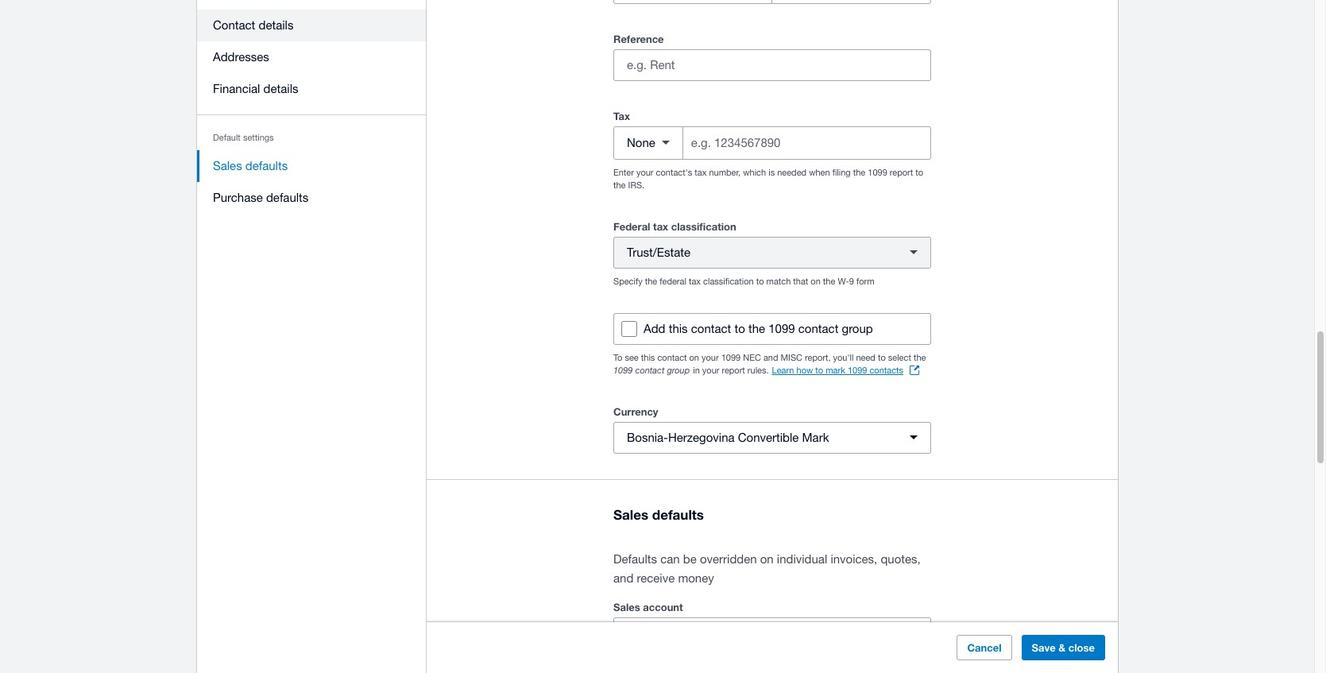 Task type: vqa. For each thing, say whether or not it's contained in the screenshot.
Add
yes



Task type: describe. For each thing, give the bounding box(es) containing it.
how
[[797, 365, 814, 375]]

to
[[614, 353, 623, 362]]

financial details
[[213, 82, 299, 95]]

tax for federal tax classification
[[689, 276, 701, 286]]

federal
[[660, 276, 687, 286]]

to inside enter your contact's tax number, which is needed when filing the 1099 report to the irs.
[[916, 167, 924, 177]]

federal tax classification
[[614, 220, 737, 233]]

add
[[644, 322, 666, 335]]

federal
[[614, 220, 651, 233]]

1099 left nec
[[722, 353, 741, 362]]

filing
[[833, 167, 851, 177]]

reference
[[614, 32, 664, 45]]

specify
[[614, 276, 643, 286]]

the up nec
[[749, 322, 766, 335]]

purchase defaults
[[213, 191, 309, 204]]

herzegovina
[[669, 431, 735, 444]]

contact up the in
[[691, 322, 732, 335]]

quotes,
[[881, 552, 921, 566]]

save & close
[[1032, 642, 1096, 654]]

and for misc
[[764, 353, 779, 362]]

the inside to see this contact on your 1099 nec and misc report, you'll need to select the 1099 contact group in your report rules. learn how to mark 1099 contacts
[[914, 353, 927, 362]]

report,
[[805, 353, 831, 362]]

sales defaults link
[[197, 150, 427, 182]]

2 vertical spatial your
[[703, 365, 720, 375]]

w-
[[838, 276, 850, 286]]

on for report,
[[690, 353, 700, 362]]

addresses
[[213, 50, 269, 64]]

which
[[744, 167, 767, 177]]

enter
[[614, 167, 634, 177]]

reference group
[[614, 29, 932, 81]]

contact
[[213, 18, 255, 32]]

is
[[769, 167, 775, 177]]

2 vertical spatial sales
[[614, 601, 641, 614]]

2 vertical spatial defaults
[[653, 506, 704, 523]]

specify the federal tax classification to match that on the w-9 form
[[614, 276, 875, 286]]

contact down the see
[[636, 365, 665, 375]]

bosnia-
[[627, 431, 669, 444]]

1099 down to
[[614, 365, 633, 375]]

individual
[[777, 552, 828, 566]]

contact down add
[[658, 353, 687, 362]]

addresses link
[[197, 41, 427, 73]]

sales account
[[614, 601, 683, 614]]

your inside enter your contact's tax number, which is needed when filing the 1099 report to the irs.
[[637, 167, 654, 177]]

1099 down the need
[[848, 365, 868, 375]]

Reference field
[[615, 50, 931, 80]]

1 horizontal spatial group
[[842, 322, 874, 335]]

default settings
[[213, 133, 274, 142]]

the left w-
[[824, 276, 836, 286]]

select
[[889, 353, 912, 362]]

cancel
[[968, 642, 1002, 654]]

defaults
[[614, 552, 658, 566]]

defaults for sales defaults "link"
[[246, 159, 288, 173]]

1 vertical spatial tax
[[654, 220, 669, 233]]

overridden
[[700, 552, 757, 566]]

see
[[625, 353, 639, 362]]

financial
[[213, 82, 260, 95]]

settings
[[243, 133, 274, 142]]

cancel button
[[958, 635, 1013, 661]]

group inside to see this contact on your 1099 nec and misc report, you'll need to select the 1099 contact group in your report rules. learn how to mark 1099 contacts
[[667, 365, 690, 375]]

close
[[1069, 642, 1096, 654]]

account
[[643, 601, 683, 614]]

tax for tax
[[695, 167, 707, 177]]

Tax text field
[[690, 128, 931, 158]]

currency
[[614, 405, 659, 418]]

none
[[627, 136, 656, 150]]

sales inside "link"
[[213, 159, 242, 173]]

learn how to mark 1099 contacts link
[[772, 364, 920, 377]]

match
[[767, 276, 791, 286]]

&
[[1059, 642, 1066, 654]]

misc
[[781, 353, 803, 362]]



Task type: locate. For each thing, give the bounding box(es) containing it.
receive
[[637, 572, 675, 585]]

1099 inside enter your contact's tax number, which is needed when filing the 1099 report to the irs.
[[868, 167, 888, 177]]

0 vertical spatial defaults
[[246, 159, 288, 173]]

contact up report,
[[799, 322, 839, 335]]

details for contact details
[[259, 18, 294, 32]]

irs.
[[629, 180, 645, 190]]

menu containing contact details
[[197, 0, 427, 223]]

sales defaults
[[213, 159, 288, 173], [614, 506, 704, 523]]

1 vertical spatial classification
[[704, 276, 754, 286]]

0 horizontal spatial sales defaults
[[213, 159, 288, 173]]

details for financial details
[[264, 82, 299, 95]]

sales down default
[[213, 159, 242, 173]]

1 horizontal spatial on
[[761, 552, 774, 566]]

defaults
[[246, 159, 288, 173], [266, 191, 309, 204], [653, 506, 704, 523]]

enter your contact's tax number, which is needed when filing the 1099 report to the irs.
[[614, 167, 924, 190]]

form
[[857, 276, 875, 286]]

classification left match
[[704, 276, 754, 286]]

classification up trust/estate
[[672, 220, 737, 233]]

on inside to see this contact on your 1099 nec and misc report, you'll need to select the 1099 contact group in your report rules. learn how to mark 1099 contacts
[[690, 353, 700, 362]]

learn
[[772, 365, 795, 375]]

that
[[794, 276, 809, 286]]

mark
[[826, 365, 846, 375]]

0 horizontal spatial report
[[722, 365, 746, 375]]

defaults down sales defaults "link"
[[266, 191, 309, 204]]

1099 up the misc
[[769, 322, 796, 335]]

the right filing
[[854, 167, 866, 177]]

on right that
[[811, 276, 821, 286]]

defaults down settings
[[246, 159, 288, 173]]

purchase
[[213, 191, 263, 204]]

0 vertical spatial on
[[811, 276, 821, 286]]

none button
[[615, 127, 684, 159]]

your up irs.
[[637, 167, 654, 177]]

the
[[854, 167, 866, 177], [614, 180, 626, 190], [645, 276, 658, 286], [824, 276, 836, 286], [749, 322, 766, 335], [914, 353, 927, 362]]

save
[[1032, 642, 1056, 654]]

to up contacts
[[878, 353, 886, 362]]

1 vertical spatial and
[[614, 572, 634, 585]]

sales defaults inside "link"
[[213, 159, 288, 173]]

sales up defaults
[[614, 506, 649, 523]]

trust/estate button
[[614, 237, 932, 268]]

bosnia-herzegovina convertible mark
[[627, 431, 830, 444]]

need
[[857, 353, 876, 362]]

details down the addresses "link"
[[264, 82, 299, 95]]

the right the select
[[914, 353, 927, 362]]

group
[[842, 322, 874, 335], [667, 365, 690, 375]]

this right the see
[[641, 353, 655, 362]]

1 horizontal spatial and
[[764, 353, 779, 362]]

purchase defaults link
[[197, 182, 427, 214]]

and inside 'defaults can be overridden on individual invoices, quotes, and receive money'
[[614, 572, 634, 585]]

0 vertical spatial tax
[[695, 167, 707, 177]]

0 horizontal spatial this
[[641, 353, 655, 362]]

details
[[259, 18, 294, 32], [264, 82, 299, 95]]

money
[[678, 572, 715, 585]]

1 horizontal spatial sales defaults
[[614, 506, 704, 523]]

Routing number field
[[615, 0, 772, 3]]

financial details link
[[197, 73, 427, 105]]

needed
[[778, 167, 807, 177]]

report inside enter your contact's tax number, which is needed when filing the 1099 report to the irs.
[[890, 167, 914, 177]]

1 vertical spatial defaults
[[266, 191, 309, 204]]

details right contact
[[259, 18, 294, 32]]

Bank account number field
[[773, 0, 931, 3]]

1 vertical spatial report
[[722, 365, 746, 375]]

and inside to see this contact on your 1099 nec and misc report, you'll need to select the 1099 contact group in your report rules. learn how to mark 1099 contacts
[[764, 353, 779, 362]]

report right filing
[[890, 167, 914, 177]]

your right the in
[[703, 365, 720, 375]]

to up nec
[[735, 322, 746, 335]]

0 vertical spatial details
[[259, 18, 294, 32]]

defaults can be overridden on individual invoices, quotes, and receive money
[[614, 552, 921, 585]]

the down enter
[[614, 180, 626, 190]]

to right filing
[[916, 167, 924, 177]]

default
[[213, 133, 241, 142]]

tax inside enter your contact's tax number, which is needed when filing the 1099 report to the irs.
[[695, 167, 707, 177]]

save & close button
[[1022, 635, 1106, 661]]

1 horizontal spatial this
[[669, 322, 688, 335]]

1 vertical spatial your
[[702, 353, 719, 362]]

invoices,
[[831, 552, 878, 566]]

group up the need
[[842, 322, 874, 335]]

add this contact to the 1099 contact group
[[644, 322, 874, 335]]

defaults for purchase defaults link
[[266, 191, 309, 204]]

1 vertical spatial sales
[[614, 506, 649, 523]]

rules.
[[748, 365, 769, 375]]

on up the in
[[690, 353, 700, 362]]

report down nec
[[722, 365, 746, 375]]

this inside to see this contact on your 1099 nec and misc report, you'll need to select the 1099 contact group in your report rules. learn how to mark 1099 contacts
[[641, 353, 655, 362]]

tax
[[614, 109, 630, 122]]

tax up trust/estate
[[654, 220, 669, 233]]

sales
[[213, 159, 242, 173], [614, 506, 649, 523], [614, 601, 641, 614]]

number,
[[709, 167, 741, 177]]

0 horizontal spatial on
[[690, 353, 700, 362]]

tax right federal
[[689, 276, 701, 286]]

1099
[[868, 167, 888, 177], [769, 322, 796, 335], [722, 353, 741, 362], [614, 365, 633, 375], [848, 365, 868, 375]]

on inside 'defaults can be overridden on individual invoices, quotes, and receive money'
[[761, 552, 774, 566]]

your
[[637, 167, 654, 177], [702, 353, 719, 362], [703, 365, 720, 375]]

contact
[[691, 322, 732, 335], [799, 322, 839, 335], [658, 353, 687, 362], [636, 365, 665, 375]]

report
[[890, 167, 914, 177], [722, 365, 746, 375]]

defaults up can
[[653, 506, 704, 523]]

the left federal
[[645, 276, 658, 286]]

you'll
[[834, 353, 854, 362]]

on for money
[[761, 552, 774, 566]]

0 vertical spatial report
[[890, 167, 914, 177]]

0 horizontal spatial group
[[667, 365, 690, 375]]

menu
[[197, 0, 427, 223]]

this
[[669, 322, 688, 335], [641, 353, 655, 362]]

to down report,
[[816, 365, 824, 375]]

and down defaults
[[614, 572, 634, 585]]

tax left number,
[[695, 167, 707, 177]]

0 vertical spatial and
[[764, 353, 779, 362]]

this right add
[[669, 322, 688, 335]]

in
[[693, 365, 700, 375]]

tax
[[695, 167, 707, 177], [654, 220, 669, 233], [689, 276, 701, 286]]

1 horizontal spatial report
[[890, 167, 914, 177]]

sales defaults down the default settings
[[213, 159, 288, 173]]

when
[[809, 167, 831, 177]]

0 vertical spatial sales defaults
[[213, 159, 288, 173]]

group left the in
[[667, 365, 690, 375]]

contacts
[[870, 365, 904, 375]]

mark
[[803, 431, 830, 444]]

be
[[684, 552, 697, 566]]

2 horizontal spatial on
[[811, 276, 821, 286]]

and
[[764, 353, 779, 362], [614, 572, 634, 585]]

on
[[811, 276, 821, 286], [690, 353, 700, 362], [761, 552, 774, 566]]

1 vertical spatial group
[[667, 365, 690, 375]]

convertible
[[738, 431, 799, 444]]

bosnia-herzegovina convertible mark button
[[614, 422, 932, 454]]

your left nec
[[702, 353, 719, 362]]

and up 'learn' on the right bottom of the page
[[764, 353, 779, 362]]

9
[[850, 276, 855, 286]]

Sales account field
[[615, 618, 931, 649]]

0 vertical spatial sales
[[213, 159, 242, 173]]

0 vertical spatial group
[[842, 322, 874, 335]]

group
[[614, 0, 932, 4]]

report inside to see this contact on your 1099 nec and misc report, you'll need to select the 1099 contact group in your report rules. learn how to mark 1099 contacts
[[722, 365, 746, 375]]

1 vertical spatial sales defaults
[[614, 506, 704, 523]]

1099 right filing
[[868, 167, 888, 177]]

1 vertical spatial on
[[690, 353, 700, 362]]

1 vertical spatial this
[[641, 353, 655, 362]]

nec
[[744, 353, 762, 362]]

contact's
[[656, 167, 693, 177]]

classification
[[672, 220, 737, 233], [704, 276, 754, 286]]

sales left account
[[614, 601, 641, 614]]

to see this contact on your 1099 nec and misc report, you'll need to select the 1099 contact group in your report rules. learn how to mark 1099 contacts
[[614, 353, 927, 375]]

contact details
[[213, 18, 294, 32]]

0 vertical spatial this
[[669, 322, 688, 335]]

and for receive
[[614, 572, 634, 585]]

defaults inside "link"
[[246, 159, 288, 173]]

1 vertical spatial details
[[264, 82, 299, 95]]

2 vertical spatial tax
[[689, 276, 701, 286]]

0 vertical spatial classification
[[672, 220, 737, 233]]

0 horizontal spatial and
[[614, 572, 634, 585]]

trust/estate
[[627, 246, 691, 259]]

on left individual
[[761, 552, 774, 566]]

to
[[916, 167, 924, 177], [757, 276, 764, 286], [735, 322, 746, 335], [878, 353, 886, 362], [816, 365, 824, 375]]

contact details link
[[197, 10, 427, 41]]

to left match
[[757, 276, 764, 286]]

can
[[661, 552, 680, 566]]

2 vertical spatial on
[[761, 552, 774, 566]]

sales defaults up can
[[614, 506, 704, 523]]

0 vertical spatial your
[[637, 167, 654, 177]]



